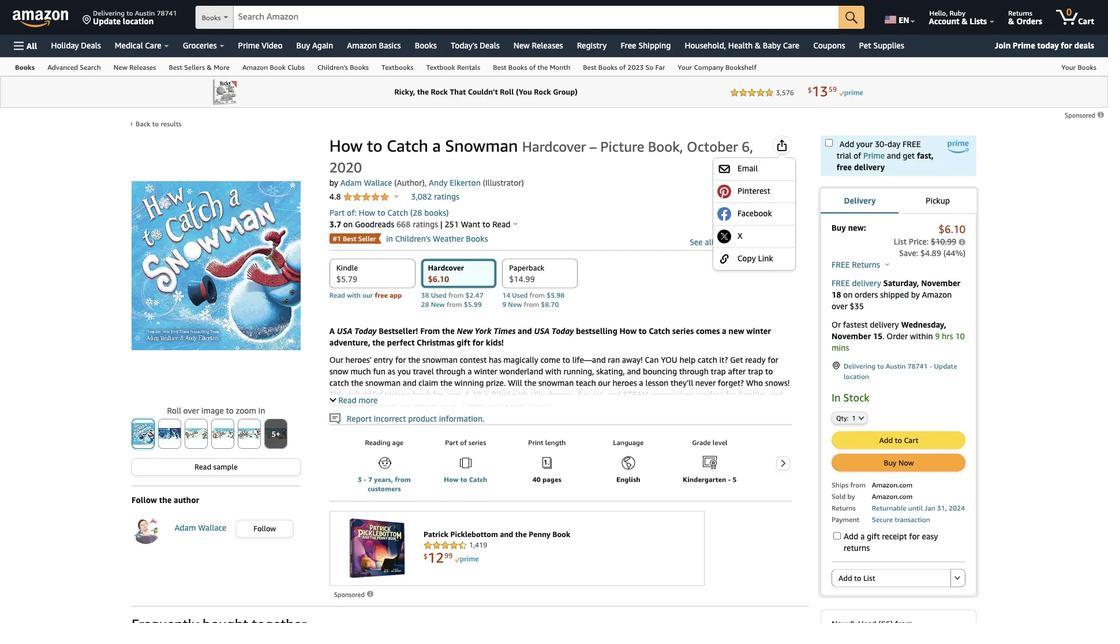 Task type: locate. For each thing, give the bounding box(es) containing it.
- inside 3 - 7 years, from customers
[[364, 475, 366, 483]]

dropdown image inside add to list option group
[[955, 576, 960, 580]]

ratings
[[434, 192, 459, 201], [413, 219, 438, 229]]

deals right the today's
[[480, 41, 500, 50]]

in
[[386, 234, 393, 243], [258, 406, 265, 415]]

cart right "0"
[[1078, 16, 1094, 26]]

0 vertical spatial $6.10
[[939, 223, 966, 235]]

0 horizontal spatial part
[[329, 208, 345, 217]]

releases down the medical care link
[[129, 63, 156, 71]]

delivery for free
[[854, 162, 885, 172]]

2 today from the left
[[552, 326, 574, 336]]

pet supplies
[[859, 41, 904, 50]]

to inside delivering to austin 78741 update location
[[126, 9, 133, 17]]

1 vertical spatial our
[[598, 378, 610, 388]]

0 horizontal spatial follow
[[132, 495, 157, 505]]

prime link
[[863, 151, 885, 160]]

add your 30-day free trial of
[[837, 139, 921, 160]]

1 horizontal spatial update
[[934, 362, 957, 370]]

extender expand image
[[330, 396, 336, 402]]

catch inside list
[[469, 475, 487, 483]]

with down come
[[545, 367, 561, 376]]

amazon inside "on orders shipped by amazon over $35"
[[922, 290, 952, 300]]

follow for follow
[[254, 524, 276, 533]]

read for read more
[[338, 395, 357, 405]]

add inside add your 30-day free trial of
[[840, 139, 854, 149]]

1 deals from the left
[[81, 41, 101, 50]]

of down information.
[[460, 438, 467, 446]]

1 horizontal spatial your
[[1062, 63, 1076, 71]]

None checkbox
[[825, 139, 833, 147]]

0 horizontal spatial update
[[93, 16, 121, 26]]

read
[[492, 219, 511, 229], [329, 291, 345, 299], [338, 395, 357, 405], [194, 462, 211, 471]]

to right back on the left top
[[152, 119, 159, 128]]

0 horizontal spatial location
[[123, 16, 154, 26]]

1 vertical spatial returns
[[852, 260, 880, 270]]

books inside "search field"
[[202, 14, 221, 22]]

hardcover down 'weather'
[[428, 263, 464, 272]]

delivery
[[854, 162, 885, 172], [852, 278, 881, 288], [870, 320, 899, 330]]

Add to Cart submit
[[832, 432, 965, 449]]

1 horizontal spatial cart
[[1078, 16, 1094, 26]]

2 horizontal spatial with
[[545, 367, 561, 376]]

hardcover inside "hardcover – picture book, october 6, 2020"
[[522, 138, 586, 155]]

how down part of series
[[444, 475, 459, 483]]

amazon.com inside amazon.com sold by
[[872, 481, 913, 489]]

update
[[93, 16, 121, 26], [934, 362, 957, 370]]

amazon inside amazon basics link
[[347, 41, 377, 50]]

adam wallace link down author
[[175, 523, 226, 536]]

location inside delivering to austin 78741 - update location
[[844, 372, 869, 380]]

follow
[[132, 495, 157, 505], [254, 524, 276, 533]]

children's down again
[[317, 63, 348, 71]]

$6.10 up the $10.99
[[939, 223, 966, 235]]

new releases up "best books of the month" link on the top
[[514, 41, 563, 50]]

1 horizontal spatial our
[[598, 378, 610, 388]]

winter down the has
[[474, 367, 497, 376]]

perfect inside our heroes' entry for the snowman contest has magically come to life―and ran away! can you help catch it? get ready for snow much fun as you travel through a winter wonderland with running, skating, and bouncing through trap after trap to catch the snowman and claim the winning prize. will the snowman teach our heroes a lesson they'll never forget? who snows! this delightful picture book for ages 4-10 is filled with silly rhymes, fun art, and steam connections perfect for families and educators to enjoy this winter or as a holiday stocking stuffer.
[[697, 390, 724, 399]]

in down 3.7 on goodreads 668 ratings |
[[386, 234, 393, 243]]

registry link
[[570, 38, 614, 54]]

0 vertical spatial part
[[329, 208, 345, 217]]

1 vertical spatial leave feedback on sponsored ad element
[[334, 591, 374, 599]]

0 vertical spatial buy
[[296, 41, 310, 50]]

for down york
[[473, 338, 484, 347]]

today up adventure, at the left
[[354, 326, 377, 336]]

add inside option
[[839, 574, 852, 583]]

how inside list
[[444, 475, 459, 483]]

austin inside delivering to austin 78741 update location
[[135, 9, 155, 17]]

sponsored inside 'how to catch a snowman' main content
[[334, 591, 366, 599]]

2 horizontal spatial winter
[[746, 326, 771, 336]]

returns inside 'returns & orders'
[[1008, 9, 1032, 17]]

tab list
[[821, 188, 977, 215]]

your left company
[[678, 63, 692, 71]]

1 horizontal spatial in
[[386, 234, 393, 243]]

en link
[[878, 3, 920, 32]]

Books search field
[[195, 6, 865, 30]]

gift inside add a gift receipt for easy returns
[[867, 532, 880, 541]]

0 horizontal spatial gift
[[457, 338, 470, 347]]

add to list
[[839, 574, 875, 583]]

a up returns
[[861, 532, 865, 541]]

by down saturday,
[[911, 290, 920, 300]]

amazon
[[347, 41, 377, 50], [242, 63, 268, 71], [922, 290, 952, 300]]

0 vertical spatial amazon.com
[[872, 481, 913, 489]]

deals for holiday deals
[[81, 41, 101, 50]]

deals inside 'link'
[[480, 41, 500, 50]]

prime video
[[238, 41, 283, 50]]

to inside option
[[854, 574, 861, 583]]

all
[[27, 41, 37, 51]]

usa down $8.70
[[534, 326, 550, 336]]

1 horizontal spatial usa
[[534, 326, 550, 336]]

1 horizontal spatial releases
[[532, 41, 563, 50]]

1 vertical spatial 9
[[935, 332, 940, 341]]

new releases link up "best books of the month" link on the top
[[507, 38, 570, 54]]

ratings down andy elkerton link at top left
[[434, 192, 459, 201]]

1 amazon.com from the top
[[872, 481, 913, 489]]

best left the sellers
[[169, 63, 182, 71]]

free inside free returns 'button'
[[832, 260, 850, 270]]

0 horizontal spatial snowman
[[365, 378, 401, 388]]

1 horizontal spatial part
[[445, 438, 458, 446]]

zoom
[[236, 406, 256, 415]]

Add to List radio
[[832, 569, 951, 587]]

delivery inside fast, free delivery
[[854, 162, 885, 172]]

for
[[1061, 40, 1072, 50], [473, 338, 484, 347], [395, 355, 406, 364], [768, 355, 778, 364], [433, 390, 444, 399], [726, 390, 736, 399], [909, 532, 920, 541]]

1 horizontal spatial by
[[848, 492, 855, 500]]

30-
[[875, 139, 888, 149]]

.
[[883, 332, 885, 341]]

to inside delivering to austin 78741 - update location
[[877, 362, 884, 370]]

1 horizontal spatial austin
[[886, 362, 906, 370]]

november down save: $4.89 (44%) on the right of the page
[[921, 278, 961, 288]]

delivering down mins at the bottom
[[844, 362, 876, 370]]

10 left is
[[472, 390, 482, 399]]

1 horizontal spatial used
[[512, 291, 528, 299]]

5+
[[271, 429, 280, 438]]

hrs
[[942, 332, 953, 341]]

amazon left 'basics'
[[347, 41, 377, 50]]

ratings down "(28"
[[413, 219, 438, 229]]

amazon.com up returnable
[[872, 492, 913, 500]]

2 usa from the left
[[534, 326, 550, 336]]

$6.10 inside hardcover $6.10
[[428, 274, 449, 284]]

rhymes,
[[547, 390, 576, 399]]

delivering to austin 78741 - update location
[[844, 362, 957, 380]]

10 inside our heroes' entry for the snowman contest has magically come to life―and ran away! can you help catch it? get ready for snow much fun as you travel through a winter wonderland with running, skating, and bouncing through trap after trap to catch the snowman and claim the winning prize. will the snowman teach our heroes a lesson they'll never forget? who snows! this delightful picture book for ages 4-10 is filled with silly rhymes, fun art, and steam connections perfect for families and educators to enjoy this winter or as a holiday stocking stuffer.
[[472, 390, 482, 399]]

november down fastest
[[832, 332, 871, 341]]

amazon inside amazon book clubs link
[[242, 63, 268, 71]]

0 horizontal spatial on
[[343, 219, 353, 229]]

0 horizontal spatial sponsored
[[334, 591, 366, 599]]

delivering for update
[[93, 9, 125, 17]]

0 horizontal spatial our
[[362, 291, 373, 299]]

claim
[[419, 378, 438, 388]]

0 vertical spatial list
[[894, 237, 907, 246]]

how to catch a snowman image
[[132, 181, 301, 350]]

0 vertical spatial 10
[[955, 332, 965, 341]]

transaction
[[895, 515, 930, 523]]

for left easy
[[909, 532, 920, 541]]

shipped
[[880, 290, 909, 300]]

our up art,
[[598, 378, 610, 388]]

31,
[[937, 504, 947, 512]]

6,
[[742, 138, 753, 155]]

amazon.com for amazon.com returns
[[872, 492, 913, 500]]

new right 28
[[431, 300, 445, 309]]

0 horizontal spatial books link
[[9, 58, 41, 76]]

delivering inside delivering to austin 78741 - update location
[[844, 362, 876, 370]]

2 vertical spatial by
[[848, 492, 855, 500]]

0 vertical spatial new releases
[[514, 41, 563, 50]]

how up the goodreads
[[359, 208, 375, 217]]

november inside wednesday, november 15
[[832, 332, 871, 341]]

today down $8.70
[[552, 326, 574, 336]]

coupons link
[[806, 38, 852, 54]]

1 vertical spatial sponsored
[[334, 591, 366, 599]]

gift inside bestselling how to catch series comes a new winter adventure, the perfect christmas gift for kids!
[[457, 338, 470, 347]]

snowman down christmas
[[422, 355, 458, 364]]

None radio
[[951, 569, 966, 587]]

or
[[832, 320, 841, 330]]

times
[[494, 326, 516, 336]]

to up medical
[[126, 9, 133, 17]]

returns inside 'button'
[[852, 260, 880, 270]]

delivery down prime link
[[854, 162, 885, 172]]

used inside 38 used from $2.47 28 new from $5.99
[[431, 291, 447, 299]]

releases
[[532, 41, 563, 50], [129, 63, 156, 71]]

1 vertical spatial location
[[844, 372, 869, 380]]

free inside add your 30-day free trial of
[[903, 139, 921, 149]]

incorrect
[[374, 414, 406, 423]]

add to cart
[[879, 436, 919, 445]]

receipt
[[882, 532, 907, 541]]

by up 4.8
[[329, 178, 338, 188]]

sponsored for the rightmost leave feedback on sponsored ad element
[[1065, 112, 1097, 119]]

1 horizontal spatial november
[[921, 278, 961, 288]]

catch up can
[[649, 326, 670, 336]]

on down of:
[[343, 219, 353, 229]]

0 horizontal spatial releases
[[129, 63, 156, 71]]

popover image
[[514, 222, 518, 225]]

0 horizontal spatial delivering
[[93, 9, 125, 17]]

none checkbox inside 'how to catch a snowman' main content
[[825, 139, 833, 147]]

cart up 'now'
[[904, 436, 919, 445]]

add up returns
[[844, 532, 858, 541]]

‹ back to results
[[130, 119, 181, 128]]

shipping
[[638, 41, 671, 50]]

free inside fast, free delivery
[[837, 162, 852, 172]]

austin inside delivering to austin 78741 - update location
[[886, 362, 906, 370]]

snowman up rhymes,
[[539, 378, 574, 388]]

how up away!
[[620, 326, 637, 336]]

of left month
[[529, 63, 536, 71]]

1 vertical spatial children's
[[395, 234, 431, 243]]

add for add to cart
[[879, 436, 893, 445]]

0 horizontal spatial new releases
[[114, 63, 156, 71]]

austin up the medical care link
[[135, 9, 155, 17]]

$5.99
[[464, 300, 482, 309]]

returns up join
[[1008, 9, 1032, 17]]

usa right 'a'
[[337, 326, 352, 336]]

0 vertical spatial austin
[[135, 9, 155, 17]]

tab list containing delivery
[[821, 188, 977, 215]]

add inside add a gift receipt for easy returns
[[844, 532, 858, 541]]

1 horizontal spatial 9
[[935, 332, 940, 341]]

gift down the a usa today bestseller! from the new york times and usa today
[[457, 338, 470, 347]]

part up 3.7
[[329, 208, 345, 217]]

austin
[[135, 9, 155, 17], [886, 362, 906, 370]]

to inside ‹ back to results
[[152, 119, 159, 128]]

0 horizontal spatial popover image
[[394, 195, 398, 198]]

0 horizontal spatial care
[[145, 41, 161, 50]]

information.
[[439, 414, 485, 423]]

0 horizontal spatial 78741
[[157, 9, 177, 17]]

books up groceries link
[[202, 14, 221, 22]]

winter inside bestselling how to catch series comes a new winter adventure, the perfect christmas gift for kids!
[[746, 326, 771, 336]]

location inside delivering to austin 78741 update location
[[123, 16, 154, 26]]

snowman up picture
[[365, 378, 401, 388]]

1 horizontal spatial deals
[[480, 41, 500, 50]]

free shipping
[[621, 41, 671, 50]]

3,082 ratings link
[[411, 192, 459, 201]]

qty: 1
[[836, 414, 856, 422]]

the up entry
[[372, 338, 385, 347]]

returns
[[844, 543, 870, 553]]

9 inside 14 used from $5.98 9 new from $8.70
[[502, 300, 506, 309]]

your books link
[[1055, 58, 1103, 76]]

catch left "it?"
[[698, 355, 717, 364]]

used inside 14 used from $5.98 9 new from $8.70
[[512, 291, 528, 299]]

join prime today for deals
[[995, 40, 1094, 50]]

78741 inside delivering to austin 78741 update location
[[157, 9, 177, 17]]

used for 28 new
[[431, 291, 447, 299]]

0 vertical spatial adam wallace link
[[340, 178, 392, 188]]

0 vertical spatial 78741
[[157, 9, 177, 17]]

report
[[347, 414, 372, 423]]

free up free delivery link
[[832, 260, 850, 270]]

1 horizontal spatial dropdown image
[[955, 576, 960, 580]]

0 vertical spatial perfect
[[387, 338, 415, 347]]

november inside saturday, november 18
[[921, 278, 961, 288]]

28
[[421, 300, 429, 309]]

$6.10 up 38
[[428, 274, 449, 284]]

payment
[[832, 515, 859, 523]]

1 used from the left
[[431, 291, 447, 299]]

of inside add your 30-day free trial of
[[854, 151, 861, 160]]

part inside list
[[445, 438, 458, 446]]

by
[[329, 178, 338, 188], [911, 290, 920, 300], [848, 492, 855, 500]]

0 vertical spatial cart
[[1078, 16, 1094, 26]]

a up andy
[[432, 136, 441, 156]]

today's deals
[[451, 41, 500, 50]]

best books of the month
[[493, 63, 570, 71]]

pages
[[543, 475, 562, 483]]

books link up textbook
[[408, 38, 444, 54]]

0 vertical spatial with
[[347, 291, 361, 299]]

art,
[[592, 390, 605, 399]]

in stock
[[832, 391, 870, 404]]

1 vertical spatial $6.10
[[428, 274, 449, 284]]

of right trial
[[854, 151, 861, 160]]

from
[[448, 291, 464, 299], [530, 291, 545, 299], [447, 300, 462, 309], [524, 300, 539, 309], [395, 475, 411, 483], [850, 481, 866, 489]]

part of: how to catch (28 books) link
[[329, 208, 449, 217]]

- inside delivering to austin 78741 - update location
[[930, 362, 932, 370]]

returns up payment
[[832, 504, 856, 512]]

follow inside button
[[254, 524, 276, 533]]

2 vertical spatial with
[[512, 390, 529, 399]]

catch down part of series
[[469, 475, 487, 483]]

tab list inside 'how to catch a snowman' main content
[[821, 188, 977, 215]]

2 care from the left
[[783, 41, 799, 50]]

2 amazon.com from the top
[[872, 492, 913, 500]]

used right 14
[[512, 291, 528, 299]]

10 right "hrs"
[[955, 332, 965, 341]]

1 vertical spatial free
[[375, 291, 388, 299]]

0 vertical spatial new releases link
[[507, 38, 570, 54]]

1 vertical spatial cart
[[904, 436, 919, 445]]

1 vertical spatial delivering
[[844, 362, 876, 370]]

prime right join
[[1013, 40, 1035, 50]]

x image
[[718, 230, 731, 243]]

prime for prime link
[[863, 151, 885, 160]]

0 vertical spatial in
[[386, 234, 393, 243]]

on inside "on orders shipped by amazon over $35"
[[843, 290, 853, 300]]

1 horizontal spatial series
[[672, 326, 694, 336]]

through down help
[[679, 367, 709, 376]]

0 vertical spatial hardcover
[[522, 138, 586, 155]]

0 horizontal spatial series
[[469, 438, 486, 446]]

buy inside navigation navigation
[[296, 41, 310, 50]]

1 horizontal spatial adam wallace link
[[340, 178, 392, 188]]

book,
[[648, 138, 683, 155]]

with down $5.79
[[347, 291, 361, 299]]

snowman
[[422, 355, 458, 364], [365, 378, 401, 388], [539, 378, 574, 388]]

0 vertical spatial update
[[93, 16, 121, 26]]

1 vertical spatial austin
[[886, 362, 906, 370]]

contest
[[460, 355, 487, 364]]

78741 inside delivering to austin 78741 - update location
[[908, 362, 928, 370]]

returnable
[[872, 504, 907, 512]]

0 horizontal spatial trap
[[711, 367, 726, 376]]

0 horizontal spatial wallace
[[198, 523, 226, 533]]

0 horizontal spatial catch
[[329, 378, 349, 388]]

series inside bestselling how to catch series comes a new winter adventure, the perfect christmas gift for kids!
[[672, 326, 694, 336]]

by inside "on orders shipped by amazon over $35"
[[911, 290, 920, 300]]

list
[[353, 433, 1108, 493]]

sold
[[832, 492, 846, 500]]

1 usa from the left
[[337, 326, 352, 336]]

fastest
[[843, 320, 868, 330]]

books link
[[408, 38, 444, 54], [9, 58, 41, 76]]

read right extender expand image
[[338, 395, 357, 405]]

& left more
[[207, 63, 212, 71]]

through
[[436, 367, 465, 376], [679, 367, 709, 376]]

0 horizontal spatial -
[[364, 475, 366, 483]]

to up buy now
[[895, 436, 902, 445]]

amazon.com inside amazon.com returns
[[872, 492, 913, 500]]

groceries
[[183, 41, 217, 50]]

list inside add to list option
[[863, 574, 875, 583]]

free down trial
[[837, 162, 852, 172]]

books link down all button
[[9, 58, 41, 76]]

location up stock
[[844, 372, 869, 380]]

2 your from the left
[[1062, 63, 1076, 71]]

1 vertical spatial amazon.com
[[872, 492, 913, 500]]

dropdown image
[[859, 416, 864, 420], [955, 576, 960, 580]]

popover image
[[394, 195, 398, 198], [885, 263, 889, 266]]

to up can
[[639, 326, 647, 336]]

0 horizontal spatial buy
[[296, 41, 310, 50]]

list
[[894, 237, 907, 246], [863, 574, 875, 583]]

as right "or"
[[450, 401, 458, 411]]

1 horizontal spatial adam
[[340, 178, 362, 188]]

0 vertical spatial series
[[672, 326, 694, 336]]

new down 14
[[508, 300, 522, 309]]

amazon down prime video link at the left top of the page
[[242, 63, 268, 71]]

for left deals
[[1061, 40, 1072, 50]]

copy link image
[[718, 252, 731, 266]]

from left the $2.47
[[448, 291, 464, 299]]

14
[[502, 291, 510, 299]]

0 horizontal spatial november
[[832, 332, 871, 341]]

& left the orders
[[1008, 16, 1014, 26]]

picture
[[600, 138, 644, 155]]

pinterest image
[[718, 185, 731, 198]]

0 vertical spatial winter
[[746, 326, 771, 336]]

list containing reading age
[[353, 433, 1108, 493]]

series inside list
[[469, 438, 486, 446]]

1 vertical spatial new releases
[[114, 63, 156, 71]]

how inside bestselling how to catch series comes a new winter adventure, the perfect christmas gift for kids!
[[620, 326, 637, 336]]

series
[[672, 326, 694, 336], [469, 438, 486, 446]]

your inside your books link
[[1062, 63, 1076, 71]]

advanced
[[47, 63, 78, 71]]

read down $5.79
[[329, 291, 345, 299]]

seller
[[358, 235, 376, 243]]

returns inside amazon.com returns
[[832, 504, 856, 512]]

winter right the new at the bottom right of the page
[[746, 326, 771, 336]]

fun
[[373, 367, 385, 376], [578, 390, 590, 399]]

1 your from the left
[[678, 63, 692, 71]]

winning
[[455, 378, 484, 388]]

month
[[550, 63, 570, 71]]

0 horizontal spatial list
[[863, 574, 875, 583]]

251 want to read button
[[445, 219, 518, 229]]

list down returns
[[863, 574, 875, 583]]

0 vertical spatial delivery
[[854, 162, 885, 172]]

1 horizontal spatial buy
[[832, 223, 846, 233]]

the up ages
[[440, 378, 452, 388]]

textbooks link
[[375, 58, 420, 76]]

part for part of: how to catch (28 books)
[[329, 208, 345, 217]]

best inside 'how to catch a snowman' main content
[[343, 235, 356, 243]]

0 vertical spatial november
[[921, 278, 961, 288]]

as
[[388, 367, 395, 376], [450, 401, 458, 411]]

1 vertical spatial hardcover
[[428, 263, 464, 272]]

read inside button
[[194, 462, 211, 471]]

1 vertical spatial series
[[469, 438, 486, 446]]

read for read sample
[[194, 462, 211, 471]]

leave feedback on sponsored ad element
[[1065, 112, 1105, 119], [334, 591, 374, 599]]

books down all button
[[15, 63, 35, 71]]

holiday
[[466, 401, 493, 411]]

1 horizontal spatial 78741
[[908, 362, 928, 370]]

this
[[329, 390, 344, 399]]

elkerton
[[450, 178, 481, 188]]

update inside delivering to austin 78741 - update location
[[934, 362, 957, 370]]

2 through from the left
[[679, 367, 709, 376]]

the inside bestselling how to catch series comes a new winter adventure, the perfect christmas gift for kids!
[[372, 338, 385, 347]]

wednesday,
[[901, 320, 946, 330]]

hardcover
[[522, 138, 586, 155], [428, 263, 464, 272]]

1 vertical spatial november
[[832, 332, 871, 341]]

0 vertical spatial delivering
[[93, 9, 125, 17]]

educators
[[329, 401, 365, 411]]

free for free delivery
[[832, 278, 850, 288]]

prime inside 'how to catch a snowman' main content
[[863, 151, 885, 160]]

on orders shipped by amazon over $35
[[832, 290, 952, 311]]

read left the sample on the left bottom of the page
[[194, 462, 211, 471]]

delivery for fastest
[[870, 320, 899, 330]]

2 deals from the left
[[480, 41, 500, 50]]

free up get
[[903, 139, 921, 149]]

hardcover left –
[[522, 138, 586, 155]]

buy left again
[[296, 41, 310, 50]]

catch inside bestselling how to catch series comes a new winter adventure, the perfect christmas gift for kids!
[[649, 326, 670, 336]]

best for best books of 2023 so far
[[583, 63, 597, 71]]

or
[[440, 401, 448, 411]]

baby
[[763, 41, 781, 50]]

prime left video
[[238, 41, 259, 50]]

series left comes
[[672, 326, 694, 336]]

2 used from the left
[[512, 291, 528, 299]]

adam
[[340, 178, 362, 188], [175, 523, 196, 533]]

1 horizontal spatial list
[[894, 237, 907, 246]]

update inside delivering to austin 78741 update location
[[93, 16, 121, 26]]

0 horizontal spatial 10
[[472, 390, 482, 399]]

None submit
[[839, 6, 865, 29], [132, 419, 154, 448], [159, 419, 181, 448], [185, 419, 207, 448], [212, 419, 234, 448], [238, 419, 260, 448], [951, 570, 965, 587], [839, 6, 865, 29], [132, 419, 154, 448], [159, 419, 181, 448], [185, 419, 207, 448], [212, 419, 234, 448], [238, 419, 260, 448], [951, 570, 965, 587]]

delivering inside delivering to austin 78741 update location
[[93, 9, 125, 17]]

november
[[921, 278, 961, 288], [832, 332, 871, 341]]

books inside 'how to catch a snowman' main content
[[466, 234, 488, 243]]

fun down teach
[[578, 390, 590, 399]]

to inside list
[[460, 475, 467, 483]]

0 horizontal spatial 9
[[502, 300, 506, 309]]



Task type: describe. For each thing, give the bounding box(es) containing it.
a up information.
[[460, 401, 464, 411]]

a inside add a gift receipt for easy returns
[[861, 532, 865, 541]]

children's books
[[317, 63, 369, 71]]

save:
[[899, 248, 918, 258]]

1 horizontal spatial leave feedback on sponsored ad element
[[1065, 112, 1105, 119]]

1 vertical spatial releases
[[129, 63, 156, 71]]

books)
[[424, 208, 449, 217]]

austin for update
[[886, 362, 906, 370]]

- for 3 - 7 years, from customers
[[364, 475, 366, 483]]

Search Amazon text field
[[233, 6, 839, 28]]

a up steam
[[639, 378, 643, 388]]

york
[[475, 326, 492, 336]]

read for read with our free app
[[329, 291, 345, 299]]

perfect inside bestselling how to catch series comes a new winter adventure, the perfect christmas gift for kids!
[[387, 338, 415, 347]]

follow the author
[[132, 495, 199, 505]]

books left month
[[508, 63, 527, 71]]

to right come
[[562, 355, 570, 364]]

navigation navigation
[[0, 0, 1108, 76]]

2 horizontal spatial snowman
[[539, 378, 574, 388]]

new left york
[[457, 326, 473, 336]]

0 horizontal spatial leave feedback on sponsored ad element
[[334, 591, 374, 599]]

Add a gift receipt for easy returns checkbox
[[833, 532, 841, 540]]

paperback
[[509, 263, 545, 272]]

0 horizontal spatial adam wallace link
[[175, 523, 226, 536]]

1 horizontal spatial new releases
[[514, 41, 563, 50]]

delivering for -
[[844, 362, 876, 370]]

read left popover image at top left
[[492, 219, 511, 229]]

mins
[[832, 343, 849, 353]]

& left lists
[[962, 16, 968, 26]]

from left $8.70
[[524, 300, 539, 309]]

prime for prime video
[[238, 41, 259, 50]]

will
[[508, 378, 522, 388]]

textbook rentals link
[[420, 58, 487, 76]]

buy now
[[884, 458, 914, 467]]

1 horizontal spatial as
[[450, 401, 458, 411]]

link
[[758, 253, 773, 263]]

2 horizontal spatial prime
[[1013, 40, 1035, 50]]

0 horizontal spatial new releases link
[[107, 58, 162, 76]]

the up silly
[[524, 378, 536, 388]]

0 vertical spatial sponsored link
[[1065, 110, 1105, 121]]

buy for buy again
[[296, 41, 310, 50]]

1 vertical spatial sponsored link
[[334, 589, 374, 601]]

read more
[[338, 395, 378, 405]]

amazon.com for amazon.com sold by
[[872, 481, 913, 489]]

prize.
[[486, 378, 506, 388]]

amazon for amazon book clubs
[[242, 63, 268, 71]]

x link
[[718, 230, 791, 243]]

and right times
[[518, 326, 532, 336]]

add for add your 30-day free trial of
[[840, 139, 854, 149]]

is
[[484, 390, 490, 399]]

new inside 38 used from $2.47 28 new from $5.99
[[431, 300, 445, 309]]

9 inside 9 hrs 10 mins
[[935, 332, 940, 341]]

0 vertical spatial our
[[362, 291, 373, 299]]

cart inside navigation navigation
[[1078, 16, 1094, 26]]

catch up (author),
[[387, 136, 428, 156]]

3.7
[[329, 219, 341, 229]]

email image
[[718, 162, 731, 176]]

78741 for update
[[908, 362, 928, 370]]

copy link link
[[718, 252, 791, 266]]

november for saturday, november 18
[[921, 278, 961, 288]]

and down away!
[[627, 367, 641, 376]]

2 trap from the left
[[748, 367, 763, 376]]

Add to List submit
[[832, 570, 951, 587]]

to inside bestselling how to catch series comes a new winter adventure, the perfect christmas gift for kids!
[[639, 326, 647, 336]]

holiday
[[51, 41, 79, 50]]

hardcover $6.10
[[428, 263, 464, 284]]

1 horizontal spatial snowman
[[422, 355, 458, 364]]

0 vertical spatial as
[[388, 367, 395, 376]]

Buy Now submit
[[832, 454, 965, 471]]

1 vertical spatial over
[[183, 406, 199, 415]]

pinterest link
[[718, 185, 791, 198]]

amazon image
[[13, 10, 69, 28]]

14 used from $5.98 9 new from $8.70
[[502, 291, 565, 309]]

children's inside navigation navigation
[[317, 63, 348, 71]]

comes
[[696, 326, 720, 336]]

new up "best books of the month" link on the top
[[514, 41, 530, 50]]

buy for buy now
[[884, 458, 897, 467]]

more
[[359, 395, 378, 405]]

1 care from the left
[[145, 41, 161, 50]]

from inside 3 - 7 years, from customers
[[395, 475, 411, 483]]

free for free returns
[[832, 260, 850, 270]]

0 horizontal spatial in
[[258, 406, 265, 415]]

to up 4.8 button
[[367, 136, 382, 156]]

0
[[1067, 7, 1072, 18]]

a inside bestselling how to catch series comes a new winter adventure, the perfect christmas gift for kids!
[[722, 326, 726, 336]]

2024
[[949, 504, 965, 512]]

3,082
[[411, 192, 432, 201]]

orders
[[1016, 16, 1042, 26]]

books down deals
[[1078, 63, 1097, 71]]

buy again link
[[289, 38, 340, 54]]

coupons
[[813, 41, 845, 50]]

austin for location
[[135, 9, 155, 17]]

3 - 7 years, from customers link
[[358, 475, 411, 493]]

come
[[541, 355, 560, 364]]

to up snows!
[[765, 367, 773, 376]]

buy for buy new:
[[832, 223, 846, 233]]

add to list option group
[[832, 569, 966, 587]]

amazon prime logo image
[[948, 140, 969, 153]]

amazon for amazon basics
[[347, 41, 377, 50]]

0 vertical spatial books link
[[408, 38, 444, 54]]

popover image inside 4.8 button
[[394, 195, 398, 198]]

your for your company bookshelf
[[678, 63, 692, 71]]

search
[[80, 63, 101, 71]]

this
[[399, 401, 413, 411]]

from right ships
[[850, 481, 866, 489]]

ready
[[745, 355, 766, 364]]

popover image inside free returns 'button'
[[885, 263, 889, 266]]

of left 2023
[[619, 63, 626, 71]]

1 horizontal spatial catch
[[698, 355, 717, 364]]

1 horizontal spatial fun
[[578, 390, 590, 399]]

for right ready
[[768, 355, 778, 364]]

filled
[[492, 390, 510, 399]]

hardcover for $6.10
[[428, 263, 464, 272]]

free delivery
[[832, 278, 881, 288]]

0 vertical spatial adam
[[340, 178, 362, 188]]

how to catch a snowman
[[329, 136, 522, 156]]

roll over image to zoom in
[[167, 406, 265, 415]]

the inside navigation navigation
[[538, 63, 548, 71]]

advanced search
[[47, 63, 101, 71]]

add for add a gift receipt for easy returns
[[844, 532, 858, 541]]

cart inside 'how to catch a snowman' main content
[[904, 436, 919, 445]]

for inside navigation navigation
[[1061, 40, 1072, 50]]

$2.47
[[466, 291, 483, 299]]

0 horizontal spatial by
[[329, 178, 338, 188]]

follow for follow the author
[[132, 495, 157, 505]]

the left author
[[159, 495, 172, 505]]

and down you
[[403, 378, 417, 388]]

and down the day
[[887, 151, 901, 160]]

hello, ruby
[[930, 9, 965, 17]]

and down snows!
[[769, 390, 783, 399]]

how to catch link
[[444, 475, 487, 483]]

our heroes' entry for the snowman contest has magically come to life―and ran away! can you help catch it? get ready for snow much fun as you travel through a winter wonderland with running, skating, and bouncing through trap after trap to catch the snowman and claim the winning prize. will the snowman teach our heroes a lesson they'll never forget? who snows! this delightful picture book for ages 4-10 is filled with silly rhymes, fun art, and steam connections perfect for families and educators to enjoy this winter or as a holiday stocking stuffer.
[[329, 355, 790, 411]]

of inside list
[[460, 438, 467, 446]]

- for kindergarten - 5
[[728, 475, 731, 483]]

catch up 668
[[387, 208, 408, 217]]

15
[[873, 332, 883, 341]]

books down registry link
[[598, 63, 617, 71]]

40
[[533, 475, 541, 483]]

for up you
[[395, 355, 406, 364]]

free delivery link
[[832, 278, 881, 288]]

$8.70
[[541, 300, 559, 309]]

from up $8.70
[[530, 291, 545, 299]]

how up 2020
[[329, 136, 363, 156]]

38 used from $2.47 28 new from $5.99
[[421, 291, 483, 309]]

october
[[687, 138, 738, 155]]

books down amazon basics link
[[350, 63, 369, 71]]

the up christmas
[[442, 326, 455, 336]]

1 horizontal spatial new releases link
[[507, 38, 570, 54]]

add for add to list
[[839, 574, 852, 583]]

best books of the month link
[[487, 58, 577, 76]]

0 horizontal spatial adam
[[175, 523, 196, 533]]

paperback $14.99
[[509, 263, 545, 284]]

0 horizontal spatial free
[[375, 291, 388, 299]]

part of series
[[445, 438, 486, 446]]

next image
[[780, 459, 786, 468]]

a up winning
[[468, 367, 472, 376]]

sponsored for the left leave feedback on sponsored ad element
[[334, 591, 366, 599]]

image
[[201, 406, 224, 415]]

668
[[396, 219, 411, 229]]

and right x
[[747, 237, 761, 247]]

amazon basics
[[347, 41, 401, 50]]

holiday deals link
[[44, 38, 108, 54]]

1 vertical spatial winter
[[474, 367, 497, 376]]

snowman
[[445, 136, 518, 156]]

the down much
[[351, 378, 363, 388]]

new inside 14 used from $5.98 9 new from $8.70
[[508, 300, 522, 309]]

for inside add a gift receipt for easy returns
[[909, 532, 920, 541]]

hardcover for –
[[522, 138, 586, 155]]

$14.99
[[509, 274, 535, 284]]

report incorrect product information. image
[[329, 414, 340, 425]]

children's inside 'how to catch a snowman' main content
[[395, 234, 431, 243]]

0 horizontal spatial winter
[[415, 401, 438, 411]]

& inside 'returns & orders'
[[1008, 16, 1014, 26]]

wonderland
[[500, 367, 543, 376]]

for up "or"
[[433, 390, 444, 399]]

1 vertical spatial books link
[[9, 58, 41, 76]]

0 vertical spatial dropdown image
[[859, 416, 864, 420]]

for down forget?
[[726, 390, 736, 399]]

how to catch a snowman main content
[[121, 128, 1108, 623]]

away!
[[622, 355, 643, 364]]

used for 9 new
[[512, 291, 528, 299]]

part for part of series
[[445, 438, 458, 446]]

for inside bestselling how to catch series comes a new winter adventure, the perfect christmas gift for kids!
[[473, 338, 484, 347]]

delightful
[[347, 390, 382, 399]]

1 vertical spatial wallace
[[198, 523, 226, 533]]

ages
[[446, 390, 462, 399]]

buy new:
[[832, 223, 866, 233]]

from left $5.99
[[447, 300, 462, 309]]

order
[[887, 332, 908, 341]]

email
[[738, 163, 758, 173]]

0 vertical spatial ratings
[[434, 192, 459, 201]]

1 vertical spatial delivery
[[852, 278, 881, 288]]

children's books link
[[311, 58, 375, 76]]

0 horizontal spatial fun
[[373, 367, 385, 376]]

books up textbook
[[415, 41, 437, 50]]

all button
[[9, 35, 42, 57]]

your for your books
[[1062, 63, 1076, 71]]

the up travel
[[408, 355, 420, 364]]

life―and
[[572, 355, 606, 364]]

reading age
[[365, 438, 404, 446]]

9 hrs 10 mins
[[832, 332, 965, 353]]

list inside 'how to catch a snowman' main content
[[353, 433, 1108, 493]]

1 through from the left
[[436, 367, 465, 376]]

video
[[262, 41, 283, 50]]

by inside amazon.com sold by
[[848, 492, 855, 500]]

and right art,
[[607, 390, 621, 399]]

fast, free delivery
[[837, 151, 934, 172]]

0 horizontal spatial with
[[347, 291, 361, 299]]

1 today from the left
[[354, 326, 377, 336]]

1 trap from the left
[[711, 367, 726, 376]]

to left the zoom
[[226, 406, 234, 415]]

silly
[[531, 390, 545, 399]]

5+ submit
[[265, 419, 287, 448]]

78741 for location
[[157, 9, 177, 17]]

to right want
[[483, 219, 490, 229]]

copy
[[738, 253, 756, 263]]

returns for amazon.com returns
[[832, 504, 856, 512]]

1 vertical spatial ratings
[[413, 219, 438, 229]]

book
[[412, 390, 431, 399]]

back
[[136, 119, 150, 128]]

delivering to austin 78741 update location
[[93, 9, 177, 26]]

much
[[351, 367, 371, 376]]

returns for free returns
[[852, 260, 880, 270]]

new down medical
[[114, 63, 127, 71]]

10 inside 9 hrs 10 mins
[[955, 332, 965, 341]]

over inside "on orders shipped by amazon over $35"
[[832, 302, 848, 311]]

goodreads
[[355, 219, 394, 229]]

1 horizontal spatial wallace
[[364, 178, 392, 188]]

our inside our heroes' entry for the snowman contest has magically come to life―and ran away! can you help catch it? get ready for snow much fun as you travel through a winter wonderland with running, skating, and bouncing through trap after trap to catch the snowman and claim the winning prize. will the snowman teach our heroes a lesson they'll never forget? who snows! this delightful picture book for ages 4-10 is filled with silly rhymes, fun art, and steam connections perfect for families and educators to enjoy this winter or as a holiday stocking stuffer.
[[598, 378, 610, 388]]

ruby
[[950, 9, 965, 17]]

to up 3.7 on goodreads 668 ratings |
[[378, 208, 385, 217]]

formats
[[716, 237, 745, 247]]

facebook image
[[718, 207, 731, 221]]

best for best books of the month
[[493, 63, 507, 71]]

lists
[[970, 16, 987, 26]]

adventure,
[[329, 338, 370, 347]]

amazon basics link
[[340, 38, 408, 54]]

best for best sellers & more
[[169, 63, 182, 71]]

deals for today's deals
[[480, 41, 500, 50]]

& left baby
[[755, 41, 761, 50]]

back to results link
[[136, 119, 181, 128]]

november for wednesday, november 15
[[832, 332, 871, 341]]

251 goodreads community members want to read element
[[445, 219, 511, 229]]

advanced search link
[[41, 58, 107, 76]]

to down delightful
[[368, 401, 375, 411]]

your company bookshelf link
[[671, 58, 763, 76]]

medical
[[115, 41, 143, 50]]

en
[[899, 15, 909, 25]]

after
[[728, 367, 746, 376]]

amazon.com returns
[[832, 492, 913, 512]]

holiday deals
[[51, 41, 101, 50]]



Task type: vqa. For each thing, say whether or not it's contained in the screenshot.
GROCERIES link on the left top of the page
yes



